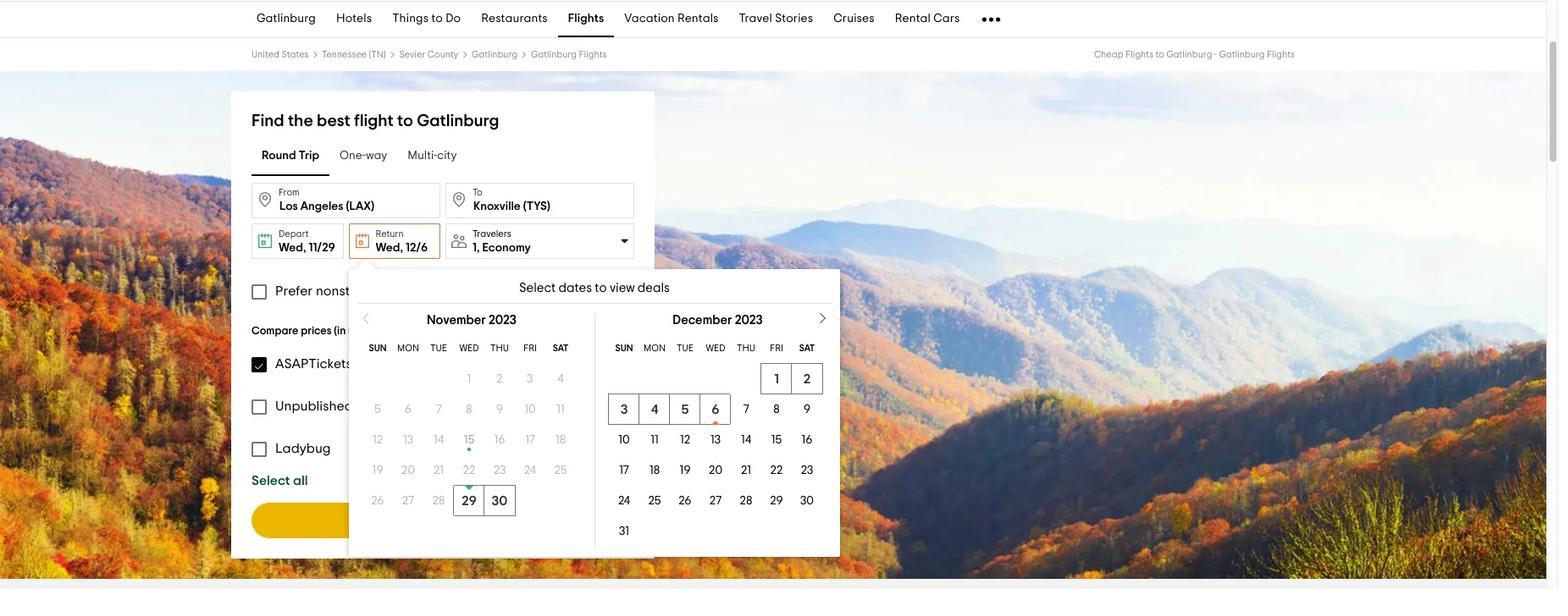 Task type: vqa. For each thing, say whether or not it's contained in the screenshot.


Task type: describe. For each thing, give the bounding box(es) containing it.
12/6
[[406, 242, 428, 254]]

3 for sun dec 03 2023 cell
[[620, 403, 628, 417]]

wed for 8
[[459, 344, 479, 353]]

gatlinburg flights
[[531, 50, 607, 59]]

row containing 29
[[362, 486, 576, 517]]

december 2023
[[672, 314, 763, 327]]

1 horizontal spatial gatlinburg link
[[472, 50, 518, 59]]

sun dec 03 2023 cell
[[609, 395, 639, 425]]

27 for "wed dec 27 2023" cell
[[709, 496, 722, 507]]

tennessee
[[322, 50, 367, 59]]

round
[[262, 150, 296, 162]]

window)
[[370, 326, 411, 337]]

thu dec 21 2023 cell
[[731, 456, 761, 486]]

mon dec 11 2023 cell
[[639, 425, 670, 456]]

cruises
[[834, 13, 875, 25]]

tue dec 19 2023 cell
[[670, 456, 700, 486]]

thu nov 16 2023 cell
[[484, 425, 515, 456]]

row group for december
[[609, 364, 826, 547]]

stories
[[775, 13, 814, 25]]

trip
[[299, 150, 319, 162]]

vacation
[[625, 13, 675, 25]]

fri dec 22 2023 cell
[[761, 456, 792, 486]]

gatlinburg down flights link
[[531, 50, 577, 59]]

fri for 8
[[523, 344, 537, 353]]

6 for wed dec 06 2023 cell
[[711, 403, 719, 417]]

to left view
[[595, 282, 607, 295]]

gatlinburg flights link
[[531, 50, 607, 59]]

cheap
[[1094, 50, 1124, 59]]

thu dec 14 2023 cell
[[731, 425, 761, 456]]

14 for thu dec 14 2023 cell
[[741, 435, 751, 446]]

travel stories
[[739, 13, 814, 25]]

27 for mon nov 27 2023 cell
[[402, 496, 414, 507]]

restaurants link
[[471, 2, 558, 37]]

30 for sat dec 30 2023 cell
[[800, 496, 814, 507]]

cruises link
[[824, 2, 885, 37]]

13 for wed dec 13 2023 cell
[[710, 435, 721, 446]]

tue dec 26 2023 cell
[[670, 486, 700, 517]]

find flights
[[410, 514, 476, 528]]

prices
[[301, 326, 332, 337]]

city
[[437, 150, 457, 162]]

united states
[[252, 50, 309, 59]]

prefer
[[275, 285, 313, 298]]

county
[[428, 50, 459, 59]]

select for select dates to view deals
[[519, 282, 555, 295]]

21 for "thu dec 21 2023" cell
[[741, 465, 751, 477]]

29 for wed nov 29 2023 cell
[[461, 495, 476, 508]]

City or Airport text field
[[252, 183, 441, 219]]

8 for fri dec 08 2023 cell
[[773, 404, 780, 416]]

tue dec 05 2023 cell
[[670, 395, 700, 425]]

11/29
[[309, 242, 335, 254]]

29 for fri dec 29 2023 "cell"
[[770, 496, 783, 507]]

City or Airport text field
[[446, 183, 635, 219]]

14 for tue nov 14 2023 cell
[[433, 435, 444, 446]]

wed nov 01 2023 cell
[[454, 364, 484, 395]]

vacation rentals
[[625, 13, 719, 25]]

8 for the wed nov 08 2023 cell
[[466, 404, 472, 416]]

1 for 6
[[774, 373, 779, 386]]

to right cheap
[[1156, 50, 1165, 59]]

ladybug
[[275, 442, 331, 456]]

things to do
[[392, 13, 461, 25]]

things to do link
[[382, 2, 471, 37]]

10 for fri nov 10 2023 cell
[[524, 404, 536, 416]]

tennessee (tn)
[[322, 50, 386, 59]]

17 for the sun dec 17 2023 cell
[[619, 465, 629, 477]]

row containing 3
[[609, 395, 822, 425]]

thu nov 30 2023 cell
[[484, 486, 515, 517]]

-
[[1215, 50, 1217, 59]]

nearby
[[460, 285, 504, 298]]

sun dec 17 2023 cell
[[609, 456, 639, 486]]

sun nov 12 2023 cell
[[362, 425, 393, 456]]

airports
[[507, 285, 557, 298]]

(in
[[334, 326, 346, 337]]

from
[[279, 188, 300, 197]]

10 for sun dec 10 2023 cell
[[618, 435, 630, 446]]

mon dec 04 2023 cell
[[639, 395, 670, 425]]

23 for 'sat dec 23 2023' cell
[[801, 465, 813, 477]]

wed nov 22 2023 cell
[[454, 456, 484, 486]]

compare
[[252, 326, 299, 337]]

flights down flights link
[[579, 50, 607, 59]]

fri nov 17 2023 cell
[[515, 425, 545, 456]]

tue nov 07 2023 cell
[[423, 395, 454, 425]]

sun dec 31 2023 cell
[[609, 517, 639, 547]]

united
[[252, 50, 280, 59]]

states
[[282, 50, 309, 59]]

sun for 5
[[369, 344, 386, 353]]

asaptickets
[[275, 358, 352, 371]]

24 for the "fri nov 24 2023" cell
[[524, 465, 536, 477]]

november 2023
[[427, 314, 516, 327]]

flights right cheap
[[1126, 50, 1154, 59]]

sevier county
[[399, 50, 459, 59]]

9 for sat dec 09 2023 cell
[[803, 404, 811, 416]]

2 for 6
[[803, 373, 811, 386]]

depart wed, 11/29
[[279, 230, 335, 254]]

mon for 6
[[397, 344, 419, 353]]

gatlinburg up city
[[417, 113, 499, 130]]

flights
[[439, 514, 476, 528]]

fri dec 01 2023 cell
[[761, 364, 792, 395]]

31
[[619, 526, 629, 538]]

find for find flights
[[410, 514, 436, 528]]

fri nov 03 2023 cell
[[515, 364, 545, 395]]

fri dec 15 2023 cell
[[761, 425, 792, 456]]

18 for mon dec 18 2023 cell on the bottom left
[[649, 465, 660, 477]]

vacation rentals link
[[614, 2, 729, 37]]

(tn)
[[369, 50, 386, 59]]

one-way
[[340, 150, 387, 162]]

travel stories link
[[729, 2, 824, 37]]

sat nov 25 2023 cell
[[545, 456, 576, 486]]

select dates to view deals
[[519, 282, 670, 295]]

december
[[672, 314, 732, 327]]

flightsearchdirect
[[467, 400, 583, 413]]

thu nov 23 2023 cell
[[484, 456, 515, 486]]

sun nov 26 2023 cell
[[362, 486, 393, 517]]

to
[[473, 188, 483, 197]]

row containing 5
[[362, 395, 576, 425]]

deals
[[637, 282, 670, 295]]

travel
[[739, 13, 773, 25]]

travelers
[[473, 229, 512, 238]]

28 for "tue nov 28 2023" cell at the bottom left of the page
[[432, 496, 445, 507]]

gatlinburg down restaurants "link"
[[472, 50, 518, 59]]

7 for 'thu dec 07 2023' cell
[[743, 404, 749, 416]]

sevier county link
[[399, 50, 459, 59]]

tennessee (tn) link
[[322, 50, 386, 59]]

view
[[609, 282, 635, 295]]

select all
[[252, 474, 308, 488]]

flights link
[[558, 2, 614, 37]]

sat dec 16 2023 cell
[[792, 425, 822, 456]]

flight
[[354, 113, 394, 130]]

sat dec 23 2023 cell
[[792, 456, 822, 486]]

way
[[366, 150, 387, 162]]

unpublishedflight
[[275, 400, 388, 413]]

select for select all
[[252, 474, 290, 488]]

prefer nonstop
[[275, 285, 367, 298]]

20 for mon nov 20 2023 cell
[[401, 465, 415, 477]]

thu dec 28 2023 cell
[[731, 486, 761, 517]]

flights up gatlinburg flights link
[[568, 13, 604, 25]]

22 for wed nov 22 2023 cell
[[463, 465, 475, 477]]

mon nov 06 2023 cell
[[393, 395, 423, 425]]

mon nov 13 2023 cell
[[393, 425, 423, 456]]

sat nov 18 2023 cell
[[545, 425, 576, 456]]

wed, for wed, 12/6
[[376, 242, 403, 254]]

tue for 7
[[430, 344, 447, 353]]

all
[[293, 474, 308, 488]]

wed dec 06 2023 cell
[[700, 395, 731, 425]]

flights right -
[[1267, 50, 1295, 59]]

5 for tue dec 05 2023 cell
[[681, 403, 689, 417]]

economy
[[482, 242, 531, 254]]

november
[[427, 314, 486, 327]]

13 for mon nov 13 2023 cell
[[403, 435, 413, 446]]

depart
[[279, 230, 309, 239]]

return wed, 12/6
[[376, 230, 428, 254]]

find for find the best flight to gatlinburg
[[252, 113, 284, 130]]

19 for tue dec 19 2023 cell
[[679, 465, 691, 477]]

cars
[[934, 13, 960, 25]]

0 vertical spatial gatlinburg link
[[247, 2, 326, 37]]

new
[[348, 326, 368, 337]]

,
[[477, 242, 480, 254]]

best
[[317, 113, 350, 130]]

wed dec 27 2023 cell
[[700, 486, 731, 517]]

rental cars link
[[885, 2, 971, 37]]

rentals
[[678, 13, 719, 25]]

gatlinburg up united states link
[[257, 13, 316, 25]]

travelers 1 , economy
[[473, 229, 531, 254]]

sevier
[[399, 50, 426, 59]]

restaurants
[[481, 13, 548, 25]]

fri nov 10 2023 cell
[[515, 395, 545, 425]]

17 for fri nov 17 2023 cell
[[525, 435, 535, 446]]

rental cars
[[895, 13, 960, 25]]

mon dec 25 2023 cell
[[639, 486, 670, 517]]

28 for thu dec 28 2023 cell
[[740, 496, 752, 507]]

row containing 24
[[609, 486, 822, 517]]

wed nov 08 2023 cell
[[454, 395, 484, 425]]

fri nov 24 2023 cell
[[515, 456, 545, 486]]

fri dec 08 2023 cell
[[761, 395, 792, 425]]

round trip
[[262, 150, 319, 162]]



Task type: locate. For each thing, give the bounding box(es) containing it.
25 inside 'cell'
[[554, 465, 567, 477]]

select left all
[[252, 474, 290, 488]]

2 thu from the left
[[737, 344, 755, 353]]

11 for sat nov 11 2023 cell
[[556, 404, 564, 416]]

1 13 from the left
[[403, 435, 413, 446]]

find inside button
[[410, 514, 436, 528]]

row containing 12
[[362, 425, 576, 456]]

30 inside thu nov 30 2023 cell
[[491, 495, 507, 508]]

1 vertical spatial 10
[[618, 435, 630, 446]]

0 horizontal spatial 24
[[524, 465, 536, 477]]

1 horizontal spatial 9
[[803, 404, 811, 416]]

28 right "wed dec 27 2023" cell
[[740, 496, 752, 507]]

6 inside cell
[[404, 404, 411, 416]]

sun dec 24 2023 cell
[[609, 486, 639, 517]]

12
[[372, 435, 383, 446], [680, 435, 690, 446]]

tue for 5
[[677, 344, 693, 353]]

nonstop
[[316, 285, 367, 298]]

select left dates
[[519, 282, 555, 295]]

13 inside cell
[[403, 435, 413, 446]]

24 for sun dec 24 2023 'cell' at left bottom
[[618, 496, 630, 507]]

3 inside cell
[[527, 374, 533, 385]]

0 horizontal spatial 1
[[467, 374, 471, 385]]

1 horizontal spatial 20
[[709, 465, 722, 477]]

22 right "thu dec 21 2023" cell
[[770, 465, 783, 477]]

14
[[433, 435, 444, 446], [741, 435, 751, 446]]

15 for fri dec 15 2023 cell
[[771, 435, 782, 446]]

1 horizontal spatial 17
[[619, 465, 629, 477]]

0 horizontal spatial 19
[[372, 465, 383, 477]]

10 up fri nov 17 2023 cell
[[524, 404, 536, 416]]

gatlinburg right -
[[1219, 50, 1265, 59]]

19 down sun nov 12 2023 cell
[[372, 465, 383, 477]]

22 right tue nov 21 2023 cell
[[463, 465, 475, 477]]

sun nov 19 2023 cell
[[362, 456, 393, 486]]

1 horizontal spatial wed,
[[376, 242, 403, 254]]

23 inside thu nov 23 2023 cell
[[493, 465, 506, 477]]

row containing 10
[[609, 425, 822, 456]]

8 right tue nov 07 2023 cell
[[466, 404, 472, 416]]

14 left the wed nov 15 2023 "cell"
[[433, 435, 444, 446]]

0 horizontal spatial 7
[[435, 404, 441, 416]]

21
[[433, 465, 444, 477], [741, 465, 751, 477]]

2
[[803, 373, 811, 386], [496, 374, 503, 385]]

tue dec 12 2023 cell
[[670, 425, 700, 456]]

16
[[494, 435, 505, 446], [801, 435, 813, 446]]

29 inside "cell"
[[770, 496, 783, 507]]

15 for the wed nov 15 2023 "cell"
[[463, 435, 474, 446]]

1 16 from the left
[[494, 435, 505, 446]]

10 left mon dec 11 2023 cell
[[618, 435, 630, 446]]

1 horizontal spatial 26
[[678, 496, 691, 507]]

1 horizontal spatial 22
[[770, 465, 783, 477]]

wed dec 20 2023 cell
[[700, 456, 731, 486]]

multi-city
[[408, 150, 457, 162]]

21 up "tue nov 28 2023" cell at the bottom left of the page
[[433, 465, 444, 477]]

wed nov 15 2023 cell
[[454, 425, 484, 456]]

2 19 from the left
[[679, 465, 691, 477]]

22 for "fri dec 22 2023" cell
[[770, 465, 783, 477]]

26 for 'sun nov 26 2023' cell
[[371, 496, 384, 507]]

18 right the sun dec 17 2023 cell
[[649, 465, 660, 477]]

wed nov 29 2023 cell
[[454, 486, 484, 517]]

0 horizontal spatial 27
[[402, 496, 414, 507]]

2 27 from the left
[[709, 496, 722, 507]]

wed, inside depart wed, 11/29
[[279, 242, 306, 254]]

sat dec 09 2023 cell
[[792, 395, 822, 425]]

0 horizontal spatial 18
[[555, 435, 566, 446]]

wed, for wed, 11/29
[[279, 242, 306, 254]]

1 horizontal spatial 18
[[649, 465, 660, 477]]

find the best flight to gatlinburg
[[252, 113, 499, 130]]

sat for 6
[[799, 344, 815, 353]]

thu for 6
[[737, 344, 755, 353]]

1 vertical spatial 17
[[619, 465, 629, 477]]

7
[[435, 404, 441, 416], [743, 404, 749, 416]]

hotels link
[[326, 2, 382, 37]]

0 horizontal spatial 13
[[403, 435, 413, 446]]

1 horizontal spatial fri
[[770, 344, 783, 353]]

16 inside cell
[[494, 435, 505, 446]]

21 up thu dec 28 2023 cell
[[741, 465, 751, 477]]

0 horizontal spatial fri
[[523, 344, 537, 353]]

1 horizontal spatial mon
[[643, 344, 665, 353]]

find left flights on the bottom of the page
[[410, 514, 436, 528]]

0 horizontal spatial 14
[[433, 435, 444, 446]]

28 inside thu dec 28 2023 cell
[[740, 496, 752, 507]]

0 horizontal spatial 15
[[463, 435, 474, 446]]

compare prices (in new window)
[[252, 326, 411, 337]]

0 vertical spatial select
[[519, 282, 555, 295]]

11 inside cell
[[650, 435, 658, 446]]

2 fri from the left
[[770, 344, 783, 353]]

1 vertical spatial 3
[[620, 403, 628, 417]]

30 down thu nov 23 2023 cell
[[491, 495, 507, 508]]

0 vertical spatial 3
[[527, 374, 533, 385]]

multi-
[[408, 150, 437, 162]]

row group
[[362, 364, 581, 517], [609, 364, 826, 547]]

16 for "sat dec 16 2023" cell on the bottom of the page
[[801, 435, 813, 446]]

sat
[[553, 344, 568, 353], [799, 344, 815, 353]]

2 2023 from the left
[[735, 314, 763, 327]]

1 horizontal spatial 14
[[741, 435, 751, 446]]

row containing 17
[[609, 456, 822, 486]]

sat up sat nov 04 2023 cell
[[553, 344, 568, 353]]

18 inside "cell"
[[555, 435, 566, 446]]

1 vertical spatial select
[[252, 474, 290, 488]]

1 vertical spatial 24
[[618, 496, 630, 507]]

mon down deals
[[643, 344, 665, 353]]

1 vertical spatial 18
[[649, 465, 660, 477]]

2 15 from the left
[[771, 435, 782, 446]]

1
[[473, 242, 477, 254], [774, 373, 779, 386], [467, 374, 471, 385]]

28
[[432, 496, 445, 507], [740, 496, 752, 507]]

to
[[432, 13, 443, 25], [1156, 50, 1165, 59], [397, 113, 413, 130], [595, 282, 607, 295]]

19 inside tue dec 19 2023 cell
[[679, 465, 691, 477]]

7 for tue nov 07 2023 cell
[[435, 404, 441, 416]]

16 for thu nov 16 2023 cell
[[494, 435, 505, 446]]

things
[[392, 13, 429, 25]]

wed, inside return wed, 12/6
[[376, 242, 403, 254]]

grid
[[349, 314, 594, 547], [594, 314, 840, 547]]

wed,
[[279, 242, 306, 254], [376, 242, 403, 254]]

2 inside "cell"
[[496, 374, 503, 385]]

0 horizontal spatial 25
[[554, 465, 567, 477]]

wed down december 2023
[[706, 344, 725, 353]]

29 right thu dec 28 2023 cell
[[770, 496, 783, 507]]

16 down sat dec 09 2023 cell
[[801, 435, 813, 446]]

2 23 from the left
[[801, 465, 813, 477]]

9 up thu nov 16 2023 cell
[[496, 404, 503, 416]]

1 horizontal spatial wed
[[706, 344, 725, 353]]

5
[[681, 403, 689, 417], [374, 404, 381, 416]]

0 horizontal spatial 10
[[524, 404, 536, 416]]

1 vertical spatial 25
[[648, 496, 661, 507]]

22
[[463, 465, 475, 477], [770, 465, 783, 477]]

30 for thu nov 30 2023 cell
[[491, 495, 507, 508]]

0 horizontal spatial tue
[[430, 344, 447, 353]]

1 19 from the left
[[372, 465, 383, 477]]

9 inside 'cell'
[[496, 404, 503, 416]]

20 for 'wed dec 20 2023' cell at the left bottom of page
[[709, 465, 722, 477]]

12 for the tue dec 12 2023 cell
[[680, 435, 690, 446]]

1 horizontal spatial 15
[[771, 435, 782, 446]]

row
[[362, 334, 576, 364], [609, 334, 822, 364], [362, 364, 576, 395], [609, 364, 822, 395], [362, 395, 576, 425], [609, 395, 822, 425], [362, 425, 576, 456], [609, 425, 822, 456], [362, 456, 576, 486], [609, 456, 822, 486], [362, 486, 576, 517], [609, 486, 822, 517]]

0 vertical spatial find
[[252, 113, 284, 130]]

2 22 from the left
[[770, 465, 783, 477]]

0 horizontal spatial 3
[[527, 374, 533, 385]]

18 right fri nov 17 2023 cell
[[555, 435, 566, 446]]

1 9 from the left
[[496, 404, 503, 416]]

sun for 3
[[615, 344, 633, 353]]

15 inside cell
[[771, 435, 782, 446]]

2023 for 6
[[735, 314, 763, 327]]

4 for mon dec 04 2023 cell
[[651, 403, 658, 417]]

to left do
[[432, 13, 443, 25]]

rental
[[895, 13, 931, 25]]

23 right wed nov 22 2023 cell
[[493, 465, 506, 477]]

28 up find flights at the bottom
[[432, 496, 445, 507]]

3 up flightsearchdirect
[[527, 374, 533, 385]]

sun
[[369, 344, 386, 353], [615, 344, 633, 353]]

1 horizontal spatial 28
[[740, 496, 752, 507]]

25 down sat nov 18 2023 "cell"
[[554, 465, 567, 477]]

1 14 from the left
[[433, 435, 444, 446]]

1 horizontal spatial sat
[[799, 344, 815, 353]]

1 22 from the left
[[463, 465, 475, 477]]

2 8 from the left
[[773, 404, 780, 416]]

14 inside cell
[[741, 435, 751, 446]]

27 down mon nov 20 2023 cell
[[402, 496, 414, 507]]

0 vertical spatial 25
[[554, 465, 567, 477]]

1 21 from the left
[[433, 465, 444, 477]]

1 vertical spatial gatlinburg link
[[472, 50, 518, 59]]

6 inside cell
[[711, 403, 719, 417]]

thu nov 02 2023 cell
[[484, 364, 515, 395]]

7 right wed dec 06 2023 cell
[[743, 404, 749, 416]]

1 26 from the left
[[371, 496, 384, 507]]

tue
[[430, 344, 447, 353], [677, 344, 693, 353]]

1 horizontal spatial 27
[[709, 496, 722, 507]]

26
[[371, 496, 384, 507], [678, 496, 691, 507]]

1 horizontal spatial 30
[[800, 496, 814, 507]]

2 26 from the left
[[678, 496, 691, 507]]

15
[[463, 435, 474, 446], [771, 435, 782, 446]]

dates
[[558, 282, 592, 295]]

wed dec 13 2023 cell
[[700, 425, 731, 456]]

fri
[[523, 344, 537, 353], [770, 344, 783, 353]]

0 horizontal spatial 9
[[496, 404, 503, 416]]

1 8 from the left
[[466, 404, 472, 416]]

1 vertical spatial 4
[[651, 403, 658, 417]]

2 for 8
[[496, 374, 503, 385]]

12 down sun nov 05 2023 cell
[[372, 435, 383, 446]]

mon down the window)
[[397, 344, 419, 353]]

fri for 6
[[770, 344, 783, 353]]

25 for mon dec 25 2023 cell
[[648, 496, 661, 507]]

20 right tue dec 19 2023 cell
[[709, 465, 722, 477]]

sun nov 05 2023 cell
[[362, 395, 393, 425]]

wed down november 2023
[[459, 344, 479, 353]]

0 vertical spatial 10
[[524, 404, 536, 416]]

thu down december 2023
[[737, 344, 755, 353]]

1 20 from the left
[[401, 465, 415, 477]]

28 inside "tue nov 28 2023" cell
[[432, 496, 445, 507]]

sun dec 10 2023 cell
[[609, 425, 639, 456]]

0 horizontal spatial thu
[[490, 344, 509, 353]]

gatlinburg link up united states link
[[247, 2, 326, 37]]

24
[[524, 465, 536, 477], [618, 496, 630, 507]]

1 grid from the left
[[349, 314, 594, 547]]

1 horizontal spatial 13
[[710, 435, 721, 446]]

row containing 19
[[362, 456, 576, 486]]

1 mon from the left
[[397, 344, 419, 353]]

1 horizontal spatial 5
[[681, 403, 689, 417]]

2023 down include nearby airports
[[488, 314, 516, 327]]

1 23 from the left
[[493, 465, 506, 477]]

19 inside sun nov 19 2023 cell
[[372, 465, 383, 477]]

1 row group from the left
[[362, 364, 581, 517]]

1 horizontal spatial 4
[[651, 403, 658, 417]]

26 right mon dec 25 2023 cell
[[678, 496, 691, 507]]

25 inside cell
[[648, 496, 661, 507]]

24 inside the "fri nov 24 2023" cell
[[524, 465, 536, 477]]

23 right "fri dec 22 2023" cell
[[801, 465, 813, 477]]

29 up flights on the bottom of the page
[[461, 495, 476, 508]]

1 horizontal spatial 6
[[711, 403, 719, 417]]

2 16 from the left
[[801, 435, 813, 446]]

0 horizontal spatial 26
[[371, 496, 384, 507]]

30 inside sat dec 30 2023 cell
[[800, 496, 814, 507]]

9
[[496, 404, 503, 416], [803, 404, 811, 416]]

11 left the tue dec 12 2023 cell
[[650, 435, 658, 446]]

1 inside travelers 1 , economy
[[473, 242, 477, 254]]

2 21 from the left
[[741, 465, 751, 477]]

gatlinburg link down restaurants "link"
[[472, 50, 518, 59]]

27 down 'wed dec 20 2023' cell at the left bottom of page
[[709, 496, 722, 507]]

1 up fri dec 08 2023 cell
[[774, 373, 779, 386]]

1 left the thu nov 02 2023 "cell"
[[467, 374, 471, 385]]

5 up sun nov 12 2023 cell
[[374, 404, 381, 416]]

1 27 from the left
[[402, 496, 414, 507]]

0 horizontal spatial find
[[252, 113, 284, 130]]

23
[[493, 465, 506, 477], [801, 465, 813, 477]]

18
[[555, 435, 566, 446], [649, 465, 660, 477]]

1 horizontal spatial 2
[[803, 373, 811, 386]]

1 horizontal spatial 11
[[650, 435, 658, 446]]

1 horizontal spatial 21
[[741, 465, 751, 477]]

1 7 from the left
[[435, 404, 441, 416]]

0 horizontal spatial 2
[[496, 374, 503, 385]]

fri dec 29 2023 cell
[[761, 486, 792, 517]]

6
[[711, 403, 719, 417], [404, 404, 411, 416]]

0 horizontal spatial 29
[[461, 495, 476, 508]]

0 horizontal spatial gatlinburg link
[[247, 2, 326, 37]]

find left the
[[252, 113, 284, 130]]

5 for sun nov 05 2023 cell
[[374, 404, 381, 416]]

8 right 'thu dec 07 2023' cell
[[773, 404, 780, 416]]

include nearby airports
[[411, 285, 557, 298]]

19 right mon dec 18 2023 cell on the bottom left
[[679, 465, 691, 477]]

2 tue from the left
[[677, 344, 693, 353]]

19
[[372, 465, 383, 477], [679, 465, 691, 477]]

include
[[411, 285, 457, 298]]

2 right wed nov 01 2023 cell
[[496, 374, 503, 385]]

gatlinburg left -
[[1167, 50, 1213, 59]]

2 sun from the left
[[615, 344, 633, 353]]

20
[[401, 465, 415, 477], [709, 465, 722, 477]]

select
[[519, 282, 555, 295], [252, 474, 290, 488]]

1 thu from the left
[[490, 344, 509, 353]]

13
[[403, 435, 413, 446], [710, 435, 721, 446]]

26 down sun nov 19 2023 cell
[[371, 496, 384, 507]]

7 right mon nov 06 2023 cell
[[435, 404, 441, 416]]

16 right the wed nov 15 2023 "cell"
[[494, 435, 505, 446]]

4 right sun dec 03 2023 cell
[[651, 403, 658, 417]]

24 inside sun dec 24 2023 'cell'
[[618, 496, 630, 507]]

0 horizontal spatial 22
[[463, 465, 475, 477]]

wed for 6
[[706, 344, 725, 353]]

1 wed from the left
[[459, 344, 479, 353]]

tue nov 14 2023 cell
[[423, 425, 454, 456]]

2 wed from the left
[[706, 344, 725, 353]]

18 for sat nov 18 2023 "cell"
[[555, 435, 566, 446]]

grid containing 29
[[349, 314, 594, 547]]

3 inside cell
[[620, 403, 628, 417]]

26 for tue dec 26 2023 cell
[[678, 496, 691, 507]]

sun down the window)
[[369, 344, 386, 353]]

2 20 from the left
[[709, 465, 722, 477]]

0 vertical spatial 11
[[556, 404, 564, 416]]

2 9 from the left
[[803, 404, 811, 416]]

19 for sun nov 19 2023 cell
[[372, 465, 383, 477]]

1 horizontal spatial 23
[[801, 465, 813, 477]]

1 tue from the left
[[430, 344, 447, 353]]

sat dec 30 2023 cell
[[792, 486, 822, 517]]

0 vertical spatial 24
[[524, 465, 536, 477]]

thu
[[490, 344, 509, 353], [737, 344, 755, 353]]

sat nov 11 2023 cell
[[545, 395, 576, 425]]

10
[[524, 404, 536, 416], [618, 435, 630, 446]]

23 for thu nov 23 2023 cell
[[493, 465, 506, 477]]

16 inside cell
[[801, 435, 813, 446]]

13 left tue nov 14 2023 cell
[[403, 435, 413, 446]]

23 inside 'sat dec 23 2023' cell
[[801, 465, 813, 477]]

0 horizontal spatial sat
[[553, 344, 568, 353]]

9 for the thu nov 09 2023 'cell'
[[496, 404, 503, 416]]

1 12 from the left
[[372, 435, 383, 446]]

1 horizontal spatial 1
[[473, 242, 477, 254]]

mon nov 20 2023 cell
[[393, 456, 423, 486]]

0 horizontal spatial 6
[[404, 404, 411, 416]]

30 right fri dec 29 2023 "cell"
[[800, 496, 814, 507]]

0 horizontal spatial 30
[[491, 495, 507, 508]]

12 for sun nov 12 2023 cell
[[372, 435, 383, 446]]

hotels
[[336, 13, 372, 25]]

the
[[288, 113, 313, 130]]

1 horizontal spatial 16
[[801, 435, 813, 446]]

1 2023 from the left
[[488, 314, 516, 327]]

1 sat from the left
[[553, 344, 568, 353]]

2 7 from the left
[[743, 404, 749, 416]]

6 for mon nov 06 2023 cell
[[404, 404, 411, 416]]

1 wed, from the left
[[279, 242, 306, 254]]

wed, down depart
[[279, 242, 306, 254]]

1 sun from the left
[[369, 344, 386, 353]]

2 mon from the left
[[643, 344, 665, 353]]

2 28 from the left
[[740, 496, 752, 507]]

2 13 from the left
[[710, 435, 721, 446]]

row group containing 1
[[609, 364, 826, 547]]

13 inside cell
[[710, 435, 721, 446]]

5 right mon dec 04 2023 cell
[[681, 403, 689, 417]]

15 right tue nov 14 2023 cell
[[463, 435, 474, 446]]

tue down november in the left of the page
[[430, 344, 447, 353]]

0 horizontal spatial row group
[[362, 364, 581, 517]]

thu for 8
[[490, 344, 509, 353]]

24 up the 31
[[618, 496, 630, 507]]

gatlinburg
[[257, 13, 316, 25], [472, 50, 518, 59], [531, 50, 577, 59], [1167, 50, 1213, 59], [1219, 50, 1265, 59], [417, 113, 499, 130]]

grid containing 1
[[594, 314, 840, 547]]

6 right tue dec 05 2023 cell
[[711, 403, 719, 417]]

find flights button
[[252, 503, 635, 539]]

25
[[554, 465, 567, 477], [648, 496, 661, 507]]

mon dec 18 2023 cell
[[639, 456, 670, 486]]

to right the flight
[[397, 113, 413, 130]]

2 row group from the left
[[609, 364, 826, 547]]

3 for fri nov 03 2023 cell at bottom left
[[527, 374, 533, 385]]

0 horizontal spatial 17
[[525, 435, 535, 446]]

18 inside cell
[[649, 465, 660, 477]]

2 wed, from the left
[[376, 242, 403, 254]]

12 left wed dec 13 2023 cell
[[680, 435, 690, 446]]

0 horizontal spatial sun
[[369, 344, 386, 353]]

0 horizontal spatial wed,
[[279, 242, 306, 254]]

2023 right the december
[[735, 314, 763, 327]]

3 up sun dec 10 2023 cell
[[620, 403, 628, 417]]

29
[[461, 495, 476, 508], [770, 496, 783, 507]]

wed, down return at the top left of the page
[[376, 242, 403, 254]]

row group for november
[[362, 364, 581, 517]]

sat nov 04 2023 cell
[[545, 364, 576, 395]]

0 horizontal spatial 5
[[374, 404, 381, 416]]

11 up sat nov 18 2023 "cell"
[[556, 404, 564, 416]]

8
[[466, 404, 472, 416], [773, 404, 780, 416]]

2 grid from the left
[[594, 314, 840, 547]]

27
[[402, 496, 414, 507], [709, 496, 722, 507]]

0 horizontal spatial 2023
[[488, 314, 516, 327]]

4 right fri nov 03 2023 cell at bottom left
[[557, 374, 564, 385]]

1 horizontal spatial 7
[[743, 404, 749, 416]]

1 horizontal spatial 3
[[620, 403, 628, 417]]

sat for 8
[[553, 344, 568, 353]]

thu nov 09 2023 cell
[[484, 395, 515, 425]]

25 left tue dec 26 2023 cell
[[648, 496, 661, 507]]

14 inside cell
[[433, 435, 444, 446]]

17
[[525, 435, 535, 446], [619, 465, 629, 477]]

9 inside cell
[[803, 404, 811, 416]]

mon for 4
[[643, 344, 665, 353]]

united states link
[[252, 50, 309, 59]]

cheap flights to gatlinburg - gatlinburg flights
[[1094, 50, 1295, 59]]

0 horizontal spatial 16
[[494, 435, 505, 446]]

1 horizontal spatial 25
[[648, 496, 661, 507]]

sun down view
[[615, 344, 633, 353]]

1 horizontal spatial find
[[410, 514, 436, 528]]

2 12 from the left
[[680, 435, 690, 446]]

1 horizontal spatial thu
[[737, 344, 755, 353]]

0 horizontal spatial 12
[[372, 435, 383, 446]]

sat dec 02 2023 cell
[[792, 364, 822, 395]]

1 horizontal spatial select
[[519, 282, 555, 295]]

0 horizontal spatial select
[[252, 474, 290, 488]]

tue nov 28 2023 cell
[[423, 486, 454, 517]]

11 for mon dec 11 2023 cell
[[650, 435, 658, 446]]

15 right thu dec 14 2023 cell
[[771, 435, 782, 446]]

0 horizontal spatial wed
[[459, 344, 479, 353]]

0 horizontal spatial 20
[[401, 465, 415, 477]]

0 horizontal spatial 28
[[432, 496, 445, 507]]

0 horizontal spatial 21
[[433, 465, 444, 477]]

1 fri from the left
[[523, 344, 537, 353]]

fri up fri nov 03 2023 cell at bottom left
[[523, 344, 537, 353]]

24 down fri nov 17 2023 cell
[[524, 465, 536, 477]]

1 horizontal spatial row group
[[609, 364, 826, 547]]

tue nov 21 2023 cell
[[423, 456, 454, 486]]

1 horizontal spatial sun
[[615, 344, 633, 353]]

2023 for 8
[[488, 314, 516, 327]]

one-
[[340, 150, 366, 162]]

13 down wed dec 06 2023 cell
[[710, 435, 721, 446]]

6 up mon nov 13 2023 cell
[[404, 404, 411, 416]]

17 up sun dec 24 2023 'cell' at left bottom
[[619, 465, 629, 477]]

tue down the december
[[677, 344, 693, 353]]

21 for tue nov 21 2023 cell
[[433, 465, 444, 477]]

2 inside cell
[[803, 373, 811, 386]]

thu dec 07 2023 cell
[[731, 395, 761, 425]]

20 right sun nov 19 2023 cell
[[401, 465, 415, 477]]

4 for sat nov 04 2023 cell
[[557, 374, 564, 385]]

29 inside cell
[[461, 495, 476, 508]]

0 horizontal spatial mon
[[397, 344, 419, 353]]

1 vertical spatial 11
[[650, 435, 658, 446]]

15 inside "cell"
[[463, 435, 474, 446]]

1 15 from the left
[[463, 435, 474, 446]]

0 vertical spatial 18
[[555, 435, 566, 446]]

2 14 from the left
[[741, 435, 751, 446]]

do
[[446, 13, 461, 25]]

2 sat from the left
[[799, 344, 815, 353]]

17 right thu nov 16 2023 cell
[[525, 435, 535, 446]]

thu up the thu nov 02 2023 "cell"
[[490, 344, 509, 353]]

11 inside cell
[[556, 404, 564, 416]]

1 horizontal spatial tue
[[677, 344, 693, 353]]

1 horizontal spatial 19
[[679, 465, 691, 477]]

14 left fri dec 15 2023 cell
[[741, 435, 751, 446]]

0 horizontal spatial 4
[[557, 374, 564, 385]]

0 horizontal spatial 8
[[466, 404, 472, 416]]

25 for sat nov 25 2023 'cell'
[[554, 465, 567, 477]]

mon nov 27 2023 cell
[[393, 486, 423, 517]]

1 horizontal spatial 12
[[680, 435, 690, 446]]

9 down sat dec 02 2023 cell
[[803, 404, 811, 416]]

2 horizontal spatial 1
[[774, 373, 779, 386]]

fri up fri dec 01 2023 cell
[[770, 344, 783, 353]]

1 down the travelers
[[473, 242, 477, 254]]

0 vertical spatial 17
[[525, 435, 535, 446]]

sat up sat dec 02 2023 cell
[[799, 344, 815, 353]]

gatlinburg link
[[247, 2, 326, 37], [472, 50, 518, 59]]

4
[[557, 374, 564, 385], [651, 403, 658, 417]]

1 28 from the left
[[432, 496, 445, 507]]

row group containing 29
[[362, 364, 581, 517]]

return
[[376, 230, 404, 239]]

2 up sat dec 09 2023 cell
[[803, 373, 811, 386]]

1 for 8
[[467, 374, 471, 385]]

3
[[527, 374, 533, 385], [620, 403, 628, 417]]

1 horizontal spatial 24
[[618, 496, 630, 507]]



